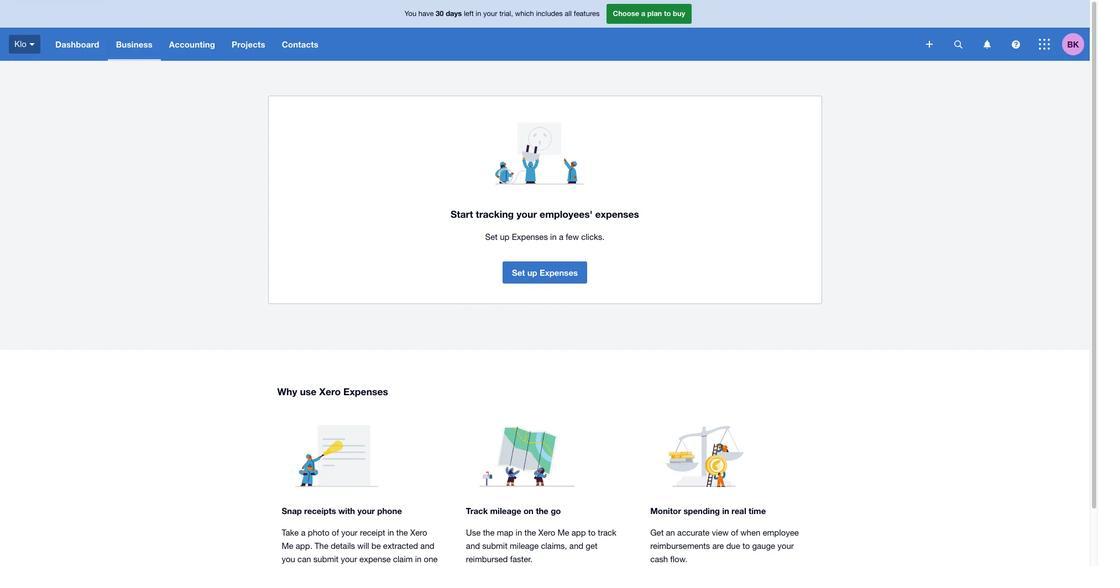 Task type: describe. For each thing, give the bounding box(es) containing it.
you
[[404, 10, 416, 18]]

are
[[712, 541, 724, 551]]

submit inside take a photo of your receipt in the xero me app. the details will be extracted and you can submit your expense claim in o
[[313, 555, 339, 564]]

reimbursements
[[650, 541, 710, 551]]

use
[[466, 528, 481, 537]]

choose a plan to buy
[[613, 9, 685, 18]]

faster.
[[510, 555, 533, 564]]

klo button
[[0, 28, 47, 61]]

few
[[566, 232, 579, 242]]

2 horizontal spatial svg image
[[1011, 40, 1020, 48]]

bk button
[[1062, 28, 1090, 61]]

get an accurate view of when employee reimbursements are due to gauge your cash flow.
[[650, 528, 799, 564]]

left
[[464, 10, 474, 18]]

in left few
[[550, 232, 557, 242]]

get
[[586, 541, 597, 551]]

time
[[749, 506, 766, 516]]

projects button
[[223, 28, 274, 61]]

your right with
[[357, 506, 375, 516]]

contacts button
[[274, 28, 327, 61]]

svg image inside klo popup button
[[29, 43, 35, 46]]

0 horizontal spatial svg image
[[926, 41, 933, 48]]

in right claim
[[415, 555, 421, 564]]

buy
[[673, 9, 685, 18]]

submit inside use the map in the xero me app to track and submit mileage claims, and get reimbursed faster.
[[482, 541, 507, 551]]

30
[[436, 9, 444, 18]]

up for set up expenses in a few clicks.
[[500, 232, 509, 242]]

dashboard
[[55, 39, 99, 49]]

1 horizontal spatial svg image
[[983, 40, 990, 48]]

you
[[282, 555, 295, 564]]

of inside get an accurate view of when employee reimbursements are due to gauge your cash flow.
[[731, 528, 738, 537]]

xero inside use the map in the xero me app to track and submit mileage claims, and get reimbursed faster.
[[538, 528, 555, 537]]

details
[[331, 541, 355, 551]]

go
[[551, 506, 561, 516]]

a for take a photo of your receipt in the xero me app. the details will be extracted and you can submit your expense claim in o
[[301, 528, 306, 537]]

your up set up expenses in a few clicks. in the top of the page
[[516, 208, 537, 220]]

the down on
[[524, 528, 536, 537]]

in inside you have 30 days left in your trial, which includes all features
[[476, 10, 481, 18]]

will
[[357, 541, 369, 551]]

contacts
[[282, 39, 318, 49]]

an
[[666, 528, 675, 537]]

set up expenses button
[[502, 262, 587, 284]]

employee
[[763, 528, 799, 537]]

features
[[574, 10, 600, 18]]

set up expenses
[[512, 268, 578, 278]]

phone
[[377, 506, 402, 516]]

expenses for set up expenses in a few clicks.
[[512, 232, 548, 242]]

set for set up expenses
[[512, 268, 525, 278]]

me inside use the map in the xero me app to track and submit mileage claims, and get reimbursed faster.
[[558, 528, 569, 537]]

track
[[598, 528, 616, 537]]

projects
[[232, 39, 265, 49]]

receipt
[[360, 528, 385, 537]]

extracted
[[383, 541, 418, 551]]

business button
[[108, 28, 161, 61]]

business
[[116, 39, 153, 49]]

your down details
[[341, 555, 357, 564]]

clicks.
[[581, 232, 605, 242]]

start
[[451, 208, 473, 220]]

to inside get an accurate view of when employee reimbursements are due to gauge your cash flow.
[[742, 541, 750, 551]]

take
[[282, 528, 299, 537]]

bk
[[1067, 39, 1079, 49]]

with
[[338, 506, 355, 516]]

2 and from the left
[[466, 541, 480, 551]]

cash
[[650, 555, 668, 564]]

map
[[497, 528, 513, 537]]

view
[[712, 528, 729, 537]]

start tracking your employees' expenses
[[451, 208, 639, 220]]

expense
[[359, 555, 391, 564]]

mileage inside use the map in the xero me app to track and submit mileage claims, and get reimbursed faster.
[[510, 541, 539, 551]]

can
[[298, 555, 311, 564]]

you have 30 days left in your trial, which includes all features
[[404, 9, 600, 18]]

to inside use the map in the xero me app to track and submit mileage claims, and get reimbursed faster.
[[588, 528, 596, 537]]

2 vertical spatial expenses
[[343, 386, 388, 398]]

the right 'use' at the left of the page
[[483, 528, 495, 537]]

be
[[371, 541, 381, 551]]

set up expenses in a few clicks.
[[485, 232, 605, 242]]

expenses
[[595, 208, 639, 220]]

me inside take a photo of your receipt in the xero me app. the details will be extracted and you can submit your expense claim in o
[[282, 541, 293, 551]]



Task type: locate. For each thing, give the bounding box(es) containing it.
xero up extracted
[[410, 528, 427, 537]]

mileage up 'map'
[[490, 506, 521, 516]]

in
[[476, 10, 481, 18], [550, 232, 557, 242], [722, 506, 729, 516], [388, 528, 394, 537], [516, 528, 522, 537], [415, 555, 421, 564]]

when
[[740, 528, 760, 537]]

spending
[[683, 506, 720, 516]]

submit
[[482, 541, 507, 551], [313, 555, 339, 564]]

xero inside take a photo of your receipt in the xero me app. the details will be extracted and you can submit your expense claim in o
[[410, 528, 427, 537]]

0 horizontal spatial xero
[[319, 386, 341, 398]]

days
[[446, 9, 462, 18]]

2 vertical spatial to
[[742, 541, 750, 551]]

0 vertical spatial submit
[[482, 541, 507, 551]]

a for choose a plan to buy
[[641, 9, 645, 18]]

2 of from the left
[[731, 528, 738, 537]]

1 vertical spatial to
[[588, 528, 596, 537]]

in right 'map'
[[516, 528, 522, 537]]

your up details
[[341, 528, 358, 537]]

your inside you have 30 days left in your trial, which includes all features
[[483, 10, 497, 18]]

and
[[420, 541, 434, 551], [466, 541, 480, 551], [569, 541, 583, 551]]

set down tracking
[[485, 232, 498, 242]]

employees'
[[540, 208, 592, 220]]

take a photo of your receipt in the xero me app. the details will be extracted and you can submit your expense claim in o
[[282, 528, 438, 566]]

me up you
[[282, 541, 293, 551]]

accounting button
[[161, 28, 223, 61]]

photo
[[308, 528, 329, 537]]

to right due
[[742, 541, 750, 551]]

why use xero expenses
[[277, 386, 388, 398]]

2 vertical spatial a
[[301, 528, 306, 537]]

2 horizontal spatial svg image
[[1039, 39, 1050, 50]]

1 horizontal spatial me
[[558, 528, 569, 537]]

claims,
[[541, 541, 567, 551]]

due
[[726, 541, 740, 551]]

0 horizontal spatial of
[[332, 528, 339, 537]]

1 horizontal spatial to
[[664, 9, 671, 18]]

track
[[466, 506, 488, 516]]

app
[[572, 528, 586, 537]]

your inside get an accurate view of when employee reimbursements are due to gauge your cash flow.
[[777, 541, 794, 551]]

1 horizontal spatial xero
[[410, 528, 427, 537]]

2 horizontal spatial to
[[742, 541, 750, 551]]

up down tracking
[[500, 232, 509, 242]]

navigation
[[47, 28, 918, 61]]

1 vertical spatial set
[[512, 268, 525, 278]]

the inside take a photo of your receipt in the xero me app. the details will be extracted and you can submit your expense claim in o
[[396, 528, 408, 537]]

xero right use
[[319, 386, 341, 398]]

1 vertical spatial me
[[282, 541, 293, 551]]

xero
[[319, 386, 341, 398], [410, 528, 427, 537], [538, 528, 555, 537]]

a left few
[[559, 232, 563, 242]]

a inside take a photo of your receipt in the xero me app. the details will be extracted and you can submit your expense claim in o
[[301, 528, 306, 537]]

submit down the
[[313, 555, 339, 564]]

the right on
[[536, 506, 548, 516]]

0 horizontal spatial set
[[485, 232, 498, 242]]

the up extracted
[[396, 528, 408, 537]]

1 vertical spatial expenses
[[540, 268, 578, 278]]

0 horizontal spatial submit
[[313, 555, 339, 564]]

set down set up expenses in a few clicks. in the top of the page
[[512, 268, 525, 278]]

up down set up expenses in a few clicks. in the top of the page
[[527, 268, 537, 278]]

snap
[[282, 506, 302, 516]]

1 horizontal spatial set
[[512, 268, 525, 278]]

of up due
[[731, 528, 738, 537]]

1 horizontal spatial submit
[[482, 541, 507, 551]]

tracking
[[476, 208, 514, 220]]

mileage
[[490, 506, 521, 516], [510, 541, 539, 551]]

a right take at the left bottom
[[301, 528, 306, 537]]

xero up claims,
[[538, 528, 555, 537]]

0 vertical spatial a
[[641, 9, 645, 18]]

1 horizontal spatial of
[[731, 528, 738, 537]]

1 horizontal spatial up
[[527, 268, 537, 278]]

the
[[315, 541, 328, 551]]

which
[[515, 10, 534, 18]]

get
[[650, 528, 664, 537]]

gauge
[[752, 541, 775, 551]]

3 and from the left
[[569, 541, 583, 551]]

2 horizontal spatial and
[[569, 541, 583, 551]]

and right extracted
[[420, 541, 434, 551]]

flow.
[[670, 555, 687, 564]]

0 vertical spatial set
[[485, 232, 498, 242]]

a
[[641, 9, 645, 18], [559, 232, 563, 242], [301, 528, 306, 537]]

and inside take a photo of your receipt in the xero me app. the details will be extracted and you can submit your expense claim in o
[[420, 541, 434, 551]]

your left trial,
[[483, 10, 497, 18]]

expenses for set up expenses
[[540, 268, 578, 278]]

banner
[[0, 0, 1090, 61]]

accurate
[[677, 528, 710, 537]]

claim
[[393, 555, 413, 564]]

1 horizontal spatial and
[[466, 541, 480, 551]]

receipts
[[304, 506, 336, 516]]

a left plan
[[641, 9, 645, 18]]

up inside button
[[527, 268, 537, 278]]

real
[[731, 506, 746, 516]]

track mileage on the go
[[466, 506, 561, 516]]

2 horizontal spatial a
[[641, 9, 645, 18]]

me left app
[[558, 528, 569, 537]]

in inside use the map in the xero me app to track and submit mileage claims, and get reimbursed faster.
[[516, 528, 522, 537]]

0 horizontal spatial up
[[500, 232, 509, 242]]

0 vertical spatial me
[[558, 528, 569, 537]]

includes
[[536, 10, 563, 18]]

svg image
[[954, 40, 962, 48], [1011, 40, 1020, 48], [29, 43, 35, 46]]

0 horizontal spatial svg image
[[29, 43, 35, 46]]

0 horizontal spatial to
[[588, 528, 596, 537]]

1 and from the left
[[420, 541, 434, 551]]

to right app
[[588, 528, 596, 537]]

0 vertical spatial to
[[664, 9, 671, 18]]

in up extracted
[[388, 528, 394, 537]]

in left real
[[722, 506, 729, 516]]

me
[[558, 528, 569, 537], [282, 541, 293, 551]]

1 horizontal spatial a
[[559, 232, 563, 242]]

1 vertical spatial up
[[527, 268, 537, 278]]

navigation containing dashboard
[[47, 28, 918, 61]]

submit up reimbursed
[[482, 541, 507, 551]]

dashboard link
[[47, 28, 108, 61]]

all
[[565, 10, 572, 18]]

0 vertical spatial mileage
[[490, 506, 521, 516]]

of up details
[[332, 528, 339, 537]]

have
[[418, 10, 434, 18]]

the
[[536, 506, 548, 516], [396, 528, 408, 537], [483, 528, 495, 537], [524, 528, 536, 537]]

set for set up expenses in a few clicks.
[[485, 232, 498, 242]]

expenses
[[512, 232, 548, 242], [540, 268, 578, 278], [343, 386, 388, 398]]

of inside take a photo of your receipt in the xero me app. the details will be extracted and you can submit your expense claim in o
[[332, 528, 339, 537]]

0 vertical spatial up
[[500, 232, 509, 242]]

0 horizontal spatial me
[[282, 541, 293, 551]]

banner containing bk
[[0, 0, 1090, 61]]

set
[[485, 232, 498, 242], [512, 268, 525, 278]]

0 vertical spatial expenses
[[512, 232, 548, 242]]

choose
[[613, 9, 639, 18]]

svg image
[[1039, 39, 1050, 50], [983, 40, 990, 48], [926, 41, 933, 48]]

2 horizontal spatial xero
[[538, 528, 555, 537]]

up for set up expenses
[[527, 268, 537, 278]]

up
[[500, 232, 509, 242], [527, 268, 537, 278]]

app.
[[296, 541, 312, 551]]

to inside banner
[[664, 9, 671, 18]]

1 vertical spatial mileage
[[510, 541, 539, 551]]

1 vertical spatial a
[[559, 232, 563, 242]]

why
[[277, 386, 297, 398]]

use
[[300, 386, 316, 398]]

your down the employee
[[777, 541, 794, 551]]

0 horizontal spatial and
[[420, 541, 434, 551]]

trial,
[[499, 10, 513, 18]]

on
[[524, 506, 534, 516]]

set inside button
[[512, 268, 525, 278]]

klo
[[14, 39, 27, 49]]

expenses inside button
[[540, 268, 578, 278]]

monitor spending in real time
[[650, 506, 766, 516]]

1 of from the left
[[332, 528, 339, 537]]

to left buy
[[664, 9, 671, 18]]

monitor
[[650, 506, 681, 516]]

and down app
[[569, 541, 583, 551]]

1 horizontal spatial svg image
[[954, 40, 962, 48]]

navigation inside banner
[[47, 28, 918, 61]]

use the map in the xero me app to track and submit mileage claims, and get reimbursed faster.
[[466, 528, 616, 564]]

mileage up faster.
[[510, 541, 539, 551]]

snap receipts with your phone
[[282, 506, 402, 516]]

1 vertical spatial submit
[[313, 555, 339, 564]]

accounting
[[169, 39, 215, 49]]

0 horizontal spatial a
[[301, 528, 306, 537]]

and down 'use' at the left of the page
[[466, 541, 480, 551]]

reimbursed
[[466, 555, 508, 564]]

plan
[[647, 9, 662, 18]]

in right left
[[476, 10, 481, 18]]



Task type: vqa. For each thing, say whether or not it's contained in the screenshot.
'Item'
no



